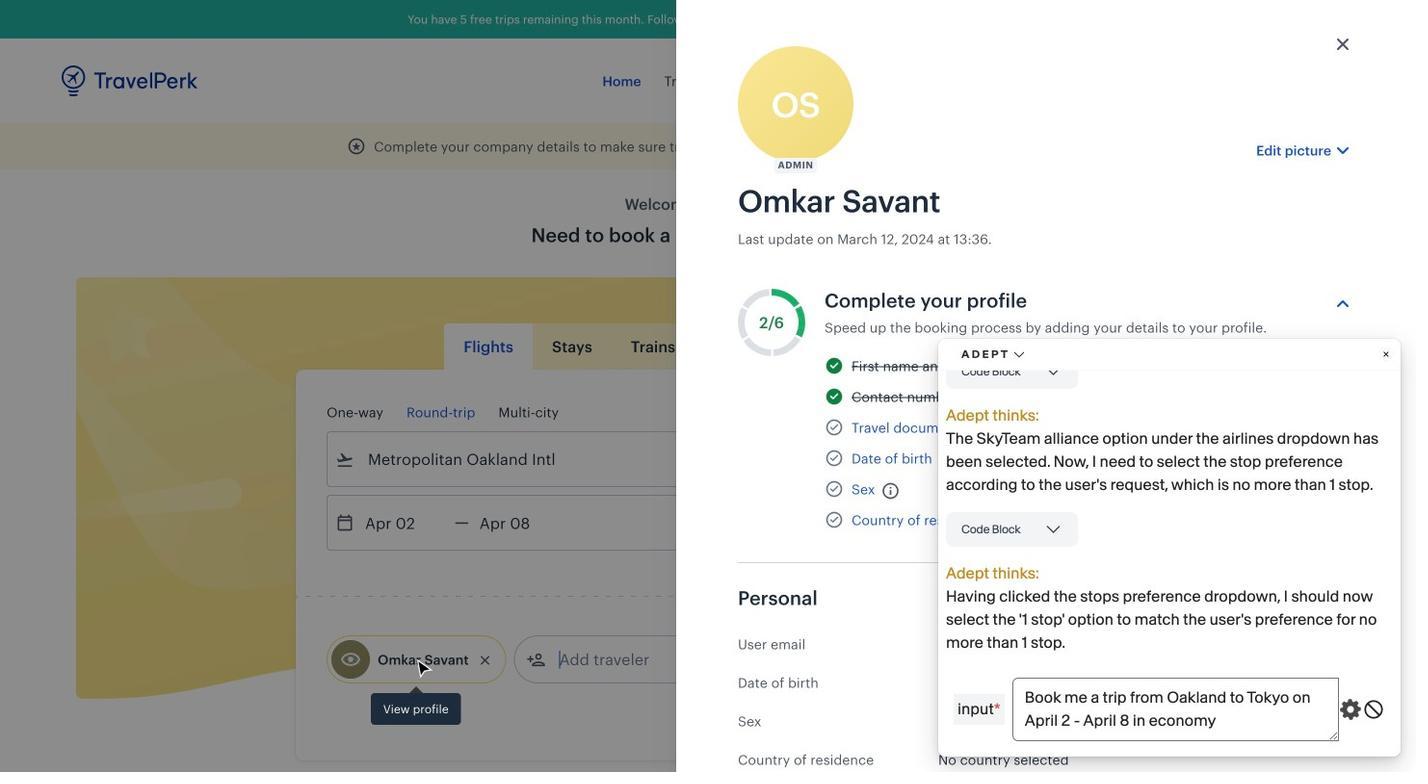 Task type: describe. For each thing, give the bounding box(es) containing it.
Add traveler search field
[[546, 644, 746, 675]]

From search field
[[354, 444, 657, 475]]

Depart text field
[[354, 496, 455, 550]]



Task type: locate. For each thing, give the bounding box(es) containing it.
To search field
[[761, 444, 1063, 475]]

tooltip
[[371, 684, 461, 725]]

Return text field
[[469, 496, 569, 550]]



Task type: vqa. For each thing, say whether or not it's contained in the screenshot.
Add First Traveler SEARCH BOX
no



